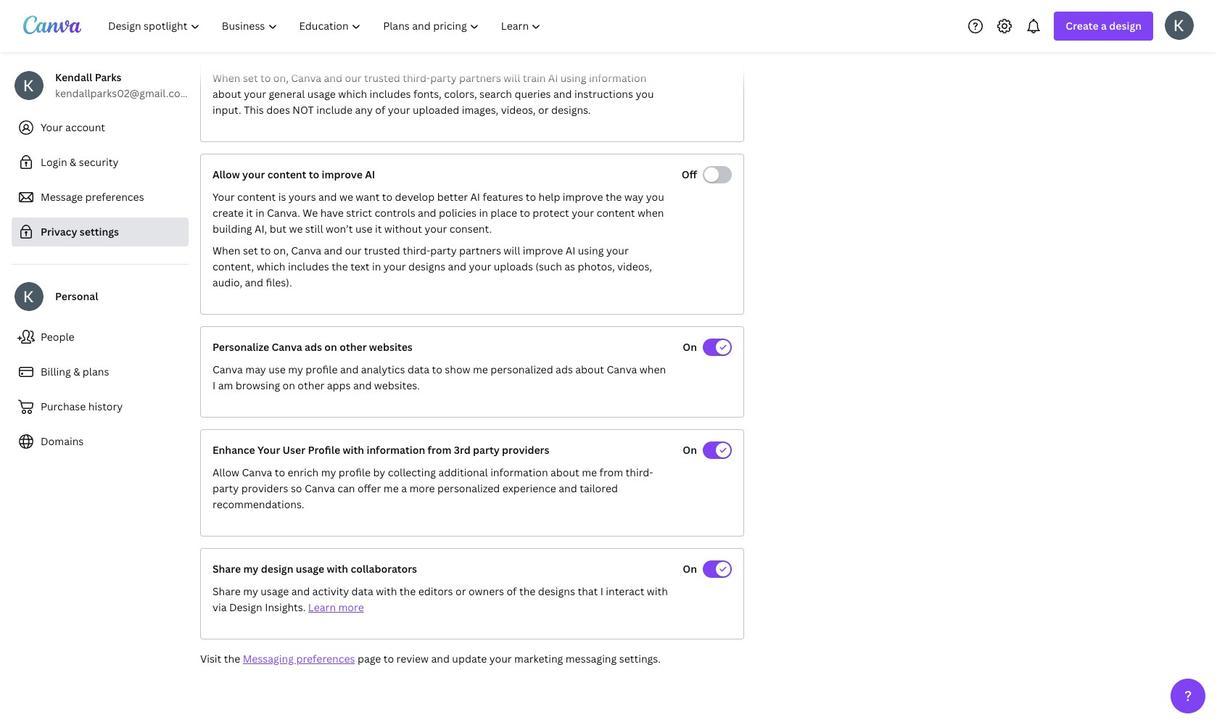 Task type: vqa. For each thing, say whether or not it's contained in the screenshot.
the Templates on the top
no



Task type: describe. For each thing, give the bounding box(es) containing it.
any
[[355, 103, 373, 117]]

this
[[244, 103, 264, 117]]

as
[[565, 260, 576, 274]]

will for improve
[[504, 244, 521, 258]]

design for my
[[261, 562, 293, 576]]

of inside share my usage and activity data with the editors or owners of the designs that i interact with via design insights.
[[507, 585, 517, 599]]

third- for fonts,
[[403, 71, 431, 85]]

owners
[[469, 585, 504, 599]]

& for login
[[70, 155, 76, 169]]

editors
[[418, 585, 453, 599]]

0 horizontal spatial from
[[428, 443, 452, 457]]

ai inside your content is yours and we want to develop better ai features to help improve the way you create it in canva. we have strict controls and policies in place to protect your content when building ai, but we still won't use it without your consent.
[[471, 190, 480, 204]]

the left 'choice'
[[435, 49, 451, 63]]

in inside when set to on, canva and our trusted third-party partners will improve ai using your content, which includes the text in your designs and your uploads (such as photos, videos, audio, and files).
[[372, 260, 381, 274]]

domains link
[[12, 427, 189, 456]]

page
[[358, 652, 381, 666]]

party inside when set to on, canva and our trusted third-party partners will improve ai using your content, which includes the text in your designs and your uploads (such as photos, videos, audio, and files).
[[431, 244, 457, 258]]

to right page
[[384, 652, 394, 666]]

feedback
[[561, 33, 606, 47]]

your right update
[[490, 652, 512, 666]]

and up designs. on the top of the page
[[554, 87, 572, 101]]

visit
[[200, 652, 222, 666]]

third- inside allow canva to enrich my profile by collecting additional information about me from third- party providers so canva can offer me a more personalized experience and tailored recommendations.
[[626, 466, 654, 480]]

my inside share my usage and activity data with the editors or owners of the designs that i interact with via design insights.
[[243, 585, 258, 599]]

personalize
[[213, 340, 269, 354]]

via
[[213, 601, 227, 615]]

want inside "we're always improving canva by reviewing your general usage and the feedback you give us, but when it comes to ai, we want you to have the choice to opt-out."
[[349, 49, 373, 63]]

and down won't
[[324, 244, 343, 258]]

review
[[397, 652, 429, 666]]

by inside "we're always improving canva by reviewing your general usage and the feedback you give us, but when it comes to ai, we want you to have the choice to opt-out."
[[363, 33, 375, 47]]

controls
[[375, 206, 416, 220]]

1 vertical spatial information
[[367, 443, 425, 457]]

top level navigation element
[[99, 12, 554, 41]]

have inside "we're always improving canva by reviewing your general usage and the feedback you give us, but when it comes to ai, we want you to have the choice to opt-out."
[[409, 49, 432, 63]]

usage inside share my usage and activity data with the editors or owners of the designs that i interact with via design insights.
[[261, 585, 289, 599]]

of inside when set to on, canva and our trusted third-party partners will train ai using information about your general usage which includes fonts, colors, search queries and instructions you input. this does not include any of your uploaded images, videos, or designs.
[[375, 103, 386, 117]]

instructions
[[575, 87, 634, 101]]

our for text
[[345, 244, 362, 258]]

to inside allow canva to enrich my profile by collecting additional information about me from third- party providers so canva can offer me a more personalized experience and tailored recommendations.
[[275, 466, 285, 480]]

experience
[[503, 482, 556, 496]]

privacy
[[41, 225, 77, 239]]

analytics
[[361, 363, 405, 377]]

and right yours
[[319, 190, 337, 204]]

your right protect
[[572, 206, 594, 220]]

messaging
[[243, 652, 294, 666]]

that
[[578, 585, 598, 599]]

have inside your content is yours and we want to develop better ai features to help improve the way you create it in canva. we have strict controls and policies in place to protect your content when building ai, but we still won't use it without your consent.
[[320, 206, 344, 220]]

fonts,
[[414, 87, 442, 101]]

2 horizontal spatial in
[[479, 206, 488, 220]]

the right visit
[[224, 652, 240, 666]]

personal
[[55, 290, 98, 303]]

can
[[338, 482, 355, 496]]

improve inside your content is yours and we want to develop better ai features to help improve the way you create it in canva. we have strict controls and policies in place to protect your content when building ai, but we still won't use it without your consent.
[[563, 190, 603, 204]]

which inside when set to on, canva and our trusted third-party partners will improve ai using your content, which includes the text in your designs and your uploads (such as photos, videos, audio, and files).
[[257, 260, 286, 274]]

additional
[[439, 466, 488, 480]]

policies
[[439, 206, 477, 220]]

canva inside when set to on, canva and our trusted third-party partners will train ai using information about your general usage which includes fonts, colors, search queries and instructions you input. this does not include any of your uploaded images, videos, or designs.
[[291, 71, 322, 85]]

learn more
[[308, 601, 364, 615]]

features
[[483, 190, 524, 204]]

your right the text
[[384, 260, 406, 274]]

partners for and
[[459, 244, 501, 258]]

and inside "we're always improving canva by reviewing your general usage and the feedback you give us, but when it comes to ai, we want you to have the choice to opt-out."
[[521, 33, 540, 47]]

but inside "we're always improving canva by reviewing your general usage and the feedback you give us, but when it comes to ai, we want you to have the choice to opt-out."
[[213, 49, 230, 63]]

0 horizontal spatial preferences
[[85, 190, 144, 204]]

out.
[[522, 49, 542, 63]]

we're always improving canva by reviewing your general usage and the feedback you give us, but when it comes to ai, we want you to have the choice to opt-out.
[[213, 33, 665, 63]]

share for share my design usage with collaborators
[[213, 562, 241, 576]]

settings
[[80, 225, 119, 239]]

allow for allow canva to enrich my profile by collecting additional information about me from third- party providers so canva can offer me a more personalized experience and tailored recommendations.
[[213, 466, 240, 480]]

visit the messaging preferences page to review and update your marketing messaging settings.
[[200, 652, 661, 666]]

you left give
[[608, 33, 626, 47]]

queries
[[515, 87, 551, 101]]

billing & plans link
[[12, 358, 189, 387]]

login
[[41, 155, 67, 169]]

our for which
[[345, 71, 362, 85]]

when set to on, canva and our trusted third-party partners will train ai using information about your general usage which includes fonts, colors, search queries and instructions you input. this does not include any of your uploaded images, videos, or designs.
[[213, 71, 654, 117]]

people link
[[12, 323, 189, 352]]

login & security link
[[12, 148, 189, 177]]

canva inside when set to on, canva and our trusted third-party partners will improve ai using your content, which includes the text in your designs and your uploads (such as photos, videos, audio, and files).
[[291, 244, 322, 258]]

privacy settings
[[41, 225, 119, 239]]

yours
[[289, 190, 316, 204]]

share for share my usage and activity data with the editors or owners of the designs that i interact with via design insights.
[[213, 585, 241, 599]]

and left files).
[[245, 276, 263, 290]]

from inside allow canva to enrich my profile by collecting additional information about me from third- party providers so canva can offer me a more personalized experience and tailored recommendations.
[[600, 466, 623, 480]]

party inside allow canva to enrich my profile by collecting additional information about me from third- party providers so canva can offer me a more personalized experience and tailored recommendations.
[[213, 482, 239, 496]]

colors,
[[444, 87, 477, 101]]

your for your content is yours and we want to develop better ai features to help improve the way you create it in canva. we have strict controls and policies in place to protect your content when building ai, but we still won't use it without your consent.
[[213, 190, 235, 204]]

other inside canva may use my profile and analytics data to show me personalized ads about canva when i am browsing on other apps and websites.
[[298, 379, 325, 393]]

your down policies
[[425, 222, 447, 236]]

consent.
[[450, 222, 492, 236]]

when inside "we're always improving canva by reviewing your general usage and the feedback you give us, but when it comes to ai, we want you to have the choice to opt-out."
[[232, 49, 258, 63]]

you inside your content is yours and we want to develop better ai features to help improve the way you create it in canva. we have strict controls and policies in place to protect your content when building ai, but we still won't use it without your consent.
[[646, 190, 665, 204]]

and right apps
[[353, 379, 372, 393]]

party right 3rd
[[473, 443, 500, 457]]

on for canva may use my profile and analytics data to show me personalized ads about canva when i am browsing on other apps and websites.
[[683, 340, 697, 354]]

or inside share my usage and activity data with the editors or owners of the designs that i interact with via design insights.
[[456, 585, 466, 599]]

way
[[625, 190, 644, 204]]

2 horizontal spatial me
[[582, 466, 597, 480]]

about inside allow canva to enrich my profile by collecting additional information about me from third- party providers so canva can offer me a more personalized experience and tailored recommendations.
[[551, 466, 580, 480]]

general inside when set to on, canva and our trusted third-party partners will train ai using information about your general usage which includes fonts, colors, search queries and instructions you input. this does not include any of your uploaded images, videos, or designs.
[[269, 87, 305, 101]]

it inside "we're always improving canva by reviewing your general usage and the feedback you give us, but when it comes to ai, we want you to have the choice to opt-out."
[[261, 49, 268, 63]]

0 vertical spatial content
[[268, 168, 306, 181]]

using for information
[[561, 71, 587, 85]]

0 horizontal spatial it
[[246, 206, 253, 220]]

websites
[[369, 340, 413, 354]]

allow canva to enrich my profile by collecting additional information about me from third- party providers so canva can offer me a more personalized experience and tailored recommendations.
[[213, 466, 654, 512]]

place
[[491, 206, 517, 220]]

images,
[[462, 103, 499, 117]]

input.
[[213, 103, 241, 117]]

2 vertical spatial content
[[597, 206, 635, 220]]

improving
[[278, 33, 327, 47]]

your account link
[[12, 113, 189, 142]]

include
[[317, 103, 353, 117]]

you down reviewing
[[376, 49, 394, 63]]

building
[[213, 222, 252, 236]]

to up controls
[[382, 190, 393, 204]]

1 vertical spatial we
[[340, 190, 353, 204]]

when inside canva may use my profile and analytics data to show me personalized ads about canva when i am browsing on other apps and websites.
[[640, 363, 666, 377]]

1 horizontal spatial providers
[[502, 443, 550, 457]]

when inside your content is yours and we want to develop better ai features to help improve the way you create it in canva. we have strict controls and policies in place to protect your content when building ai, but we still won't use it without your consent.
[[638, 206, 664, 220]]

login & security
[[41, 155, 119, 169]]

profile inside allow canva to enrich my profile by collecting additional information about me from third- party providers so canva can offer me a more personalized experience and tailored recommendations.
[[339, 466, 371, 480]]

to right place
[[520, 206, 530, 220]]

the left editors
[[400, 585, 416, 599]]

message
[[41, 190, 83, 204]]

will for train
[[504, 71, 521, 85]]

better
[[437, 190, 468, 204]]

when set to on, canva and our trusted third-party partners will improve ai using your content, which includes the text in your designs and your uploads (such as photos, videos, audio, and files).
[[213, 244, 652, 290]]

people
[[41, 330, 74, 344]]

to up yours
[[309, 168, 319, 181]]

without
[[385, 222, 422, 236]]

on for share my usage and activity data with the editors or owners of the designs that i interact with via design insights.
[[683, 562, 697, 576]]

my inside canva may use my profile and analytics data to show me personalized ads about canva when i am browsing on other apps and websites.
[[288, 363, 303, 377]]

and inside share my usage and activity data with the editors or owners of the designs that i interact with via design insights.
[[292, 585, 310, 599]]

includes inside when set to on, canva and our trusted third-party partners will train ai using information about your general usage which includes fonts, colors, search queries and instructions you input. this does not include any of your uploaded images, videos, or designs.
[[370, 87, 411, 101]]

may
[[245, 363, 266, 377]]

your content is yours and we want to develop better ai features to help improve the way you create it in canva. we have strict controls and policies in place to protect your content when building ai, but we still won't use it without your consent.
[[213, 190, 665, 236]]

develop
[[395, 190, 435, 204]]

profile
[[308, 443, 340, 457]]

you inside when set to on, canva and our trusted third-party partners will train ai using information about your general usage which includes fonts, colors, search queries and instructions you input. this does not include any of your uploaded images, videos, or designs.
[[636, 87, 654, 101]]

off
[[682, 168, 697, 181]]

am
[[218, 379, 233, 393]]

use inside your content is yours and we want to develop better ai features to help improve the way you create it in canva. we have strict controls and policies in place to protect your content when building ai, but we still won't use it without your consent.
[[356, 222, 373, 236]]

canva.
[[267, 206, 300, 220]]

2 vertical spatial we
[[289, 222, 303, 236]]

show
[[445, 363, 471, 377]]

when for when set to on, canva and our trusted third-party partners will improve ai using your content, which includes the text in your designs and your uploads (such as photos, videos, audio, and files).
[[213, 244, 241, 258]]

1 horizontal spatial other
[[340, 340, 367, 354]]

1 vertical spatial more
[[339, 601, 364, 615]]

ai, inside your content is yours and we want to develop better ai features to help improve the way you create it in canva. we have strict controls and policies in place to protect your content when building ai, but we still won't use it without your consent.
[[255, 222, 267, 236]]

to down 'improving'
[[305, 49, 315, 63]]

and down develop
[[418, 206, 437, 220]]

billing & plans
[[41, 365, 109, 379]]

your right any
[[388, 103, 410, 117]]

personalized inside canva may use my profile and analytics data to show me personalized ads about canva when i am browsing on other apps and websites.
[[491, 363, 553, 377]]

by inside allow canva to enrich my profile by collecting additional information about me from third- party providers so canva can offer me a more personalized experience and tailored recommendations.
[[373, 466, 386, 480]]

on for allow canva to enrich my profile by collecting additional information about me from third- party providers so canva can offer me a more personalized experience and tailored recommendations.
[[683, 443, 697, 457]]

partners for search
[[459, 71, 501, 85]]

with right interact
[[647, 585, 668, 599]]

search
[[480, 87, 512, 101]]

the left "feedback" at top
[[542, 33, 558, 47]]

0 horizontal spatial in
[[256, 206, 265, 220]]

settings.
[[619, 652, 661, 666]]

general inside "we're always improving canva by reviewing your general usage and the feedback you give us, but when it comes to ai, we want you to have the choice to opt-out."
[[451, 33, 488, 47]]

and inside allow canva to enrich my profile by collecting additional information about me from third- party providers so canva can offer me a more personalized experience and tailored recommendations.
[[559, 482, 577, 496]]

recommendations.
[[213, 498, 304, 512]]

trusted for includes
[[364, 71, 400, 85]]

strict
[[346, 206, 372, 220]]

learn more link
[[308, 601, 364, 615]]

profile inside canva may use my profile and analytics data to show me personalized ads about canva when i am browsing on other apps and websites.
[[306, 363, 338, 377]]

party inside when set to on, canva and our trusted third-party partners will train ai using information about your general usage which includes fonts, colors, search queries and instructions you input. this does not include any of your uploaded images, videos, or designs.
[[431, 71, 457, 85]]

2 horizontal spatial your
[[258, 443, 280, 457]]

0 vertical spatial ads
[[305, 340, 322, 354]]

ai, inside "we're always improving canva by reviewing your general usage and the feedback you give us, but when it comes to ai, we want you to have the choice to opt-out."
[[318, 49, 330, 63]]

so
[[291, 482, 302, 496]]

design
[[229, 601, 263, 615]]

your for your account
[[41, 120, 63, 134]]

the inside your content is yours and we want to develop better ai features to help improve the way you create it in canva. we have strict controls and policies in place to protect your content when building ai, but we still won't use it without your consent.
[[606, 190, 622, 204]]

give
[[629, 33, 649, 47]]

protect
[[533, 206, 569, 220]]

designs.
[[551, 103, 591, 117]]

allow your content to improve ai
[[213, 168, 375, 181]]

offer
[[358, 482, 381, 496]]

plans
[[83, 365, 109, 379]]

activity
[[312, 585, 349, 599]]

billing
[[41, 365, 71, 379]]

text
[[351, 260, 370, 274]]



Task type: locate. For each thing, give the bounding box(es) containing it.
and up include
[[324, 71, 343, 85]]

improve right help
[[563, 190, 603, 204]]

domains
[[41, 435, 84, 448]]

2 vertical spatial on
[[683, 562, 697, 576]]

designs left that
[[538, 585, 575, 599]]

videos, inside when set to on, canva and our trusted third-party partners will improve ai using your content, which includes the text in your designs and your uploads (such as photos, videos, audio, and files).
[[618, 260, 652, 274]]

security
[[79, 155, 119, 169]]

content
[[268, 168, 306, 181], [237, 190, 276, 204], [597, 206, 635, 220]]

1 vertical spatial allow
[[213, 466, 240, 480]]

2 vertical spatial when
[[640, 363, 666, 377]]

ai, down 'improving'
[[318, 49, 330, 63]]

videos, inside when set to on, canva and our trusted third-party partners will train ai using information about your general usage which includes fonts, colors, search queries and instructions you input. this does not include any of your uploaded images, videos, or designs.
[[501, 103, 536, 117]]

0 vertical spatial profile
[[306, 363, 338, 377]]

1 vertical spatial using
[[578, 244, 604, 258]]

to inside when set to on, canva and our trusted third-party partners will improve ai using your content, which includes the text in your designs and your uploads (such as photos, videos, audio, and files).
[[261, 244, 271, 258]]

your account
[[41, 120, 105, 134]]

learn
[[308, 601, 336, 615]]

ai
[[548, 71, 558, 85], [365, 168, 375, 181], [471, 190, 480, 204], [566, 244, 576, 258]]

does
[[266, 103, 290, 117]]

0 vertical spatial we
[[333, 49, 347, 63]]

your left account
[[41, 120, 63, 134]]

0 horizontal spatial a
[[401, 482, 407, 496]]

to left opt-
[[489, 49, 499, 63]]

2 allow from the top
[[213, 466, 240, 480]]

0 vertical spatial use
[[356, 222, 373, 236]]

want up strict
[[356, 190, 380, 204]]

trusted for in
[[364, 244, 400, 258]]

about inside when set to on, canva and our trusted third-party partners will train ai using information about your general usage which includes fonts, colors, search queries and instructions you input. this does not include any of your uploaded images, videos, or designs.
[[213, 87, 241, 101]]

1 vertical spatial which
[[257, 260, 286, 274]]

kendall parks image
[[1165, 11, 1194, 40]]

with up the activity
[[327, 562, 348, 576]]

and down consent.
[[448, 260, 467, 274]]

2 vertical spatial information
[[491, 466, 548, 480]]

but inside your content is yours and we want to develop better ai features to help improve the way you create it in canva. we have strict controls and policies in place to protect your content when building ai, but we still won't use it without your consent.
[[270, 222, 287, 236]]

when for when set to on, canva and our trusted third-party partners will train ai using information about your general usage which includes fonts, colors, search queries and instructions you input. this does not include any of your uploaded images, videos, or designs.
[[213, 71, 241, 85]]

in
[[256, 206, 265, 220], [479, 206, 488, 220], [372, 260, 381, 274]]

with right "profile"
[[343, 443, 364, 457]]

1 horizontal spatial use
[[356, 222, 373, 236]]

1 vertical spatial providers
[[241, 482, 288, 496]]

usage
[[490, 33, 519, 47], [308, 87, 336, 101], [296, 562, 324, 576], [261, 585, 289, 599]]

is
[[278, 190, 286, 204]]

designs inside when set to on, canva and our trusted third-party partners will improve ai using your content, which includes the text in your designs and your uploads (such as photos, videos, audio, and files).
[[409, 260, 446, 274]]

our inside when set to on, canva and our trusted third-party partners will improve ai using your content, which includes the text in your designs and your uploads (such as photos, videos, audio, and files).
[[345, 244, 362, 258]]

0 horizontal spatial design
[[261, 562, 293, 576]]

the right owners
[[520, 585, 536, 599]]

data up learn more link
[[352, 585, 374, 599]]

2 trusted from the top
[[364, 244, 400, 258]]

browsing
[[236, 379, 280, 393]]

i right that
[[601, 585, 604, 599]]

your up photos,
[[607, 244, 629, 258]]

share inside share my usage and activity data with the editors or owners of the designs that i interact with via design insights.
[[213, 585, 241, 599]]

0 horizontal spatial i
[[213, 379, 216, 393]]

1 horizontal spatial of
[[507, 585, 517, 599]]

0 horizontal spatial information
[[367, 443, 425, 457]]

share my design usage with collaborators
[[213, 562, 417, 576]]

0 vertical spatial partners
[[459, 71, 501, 85]]

2 on from the top
[[683, 443, 697, 457]]

on
[[325, 340, 337, 354], [283, 379, 295, 393]]

1 vertical spatial general
[[269, 87, 305, 101]]

use inside canva may use my profile and analytics data to show me personalized ads about canva when i am browsing on other apps and websites.
[[269, 363, 286, 377]]

user
[[283, 443, 306, 457]]

comes
[[270, 49, 302, 63]]

your inside your content is yours and we want to develop better ai features to help improve the way you create it in canva. we have strict controls and policies in place to protect your content when building ai, but we still won't use it without your consent.
[[213, 190, 235, 204]]

0 vertical spatial design
[[1110, 19, 1142, 33]]

party
[[431, 71, 457, 85], [431, 244, 457, 258], [473, 443, 500, 457], [213, 482, 239, 496]]

we down "top level navigation" element
[[333, 49, 347, 63]]

my inside allow canva to enrich my profile by collecting additional information about me from third- party providers so canva can offer me a more personalized experience and tailored recommendations.
[[321, 466, 336, 480]]

0 horizontal spatial more
[[339, 601, 364, 615]]

your up this
[[244, 87, 266, 101]]

personalized inside allow canva to enrich my profile by collecting additional information about me from third- party providers so canva can offer me a more personalized experience and tailored recommendations.
[[438, 482, 500, 496]]

when inside when set to on, canva and our trusted third-party partners will improve ai using your content, which includes the text in your designs and your uploads (such as photos, videos, audio, and files).
[[213, 244, 241, 258]]

want
[[349, 49, 373, 63], [356, 190, 380, 204]]

have down reviewing
[[409, 49, 432, 63]]

i inside share my usage and activity data with the editors or owners of the designs that i interact with via design insights.
[[601, 585, 604, 599]]

set up this
[[243, 71, 258, 85]]

1 will from the top
[[504, 71, 521, 85]]

1 vertical spatial content
[[237, 190, 276, 204]]

ai, down canva.
[[255, 222, 267, 236]]

kendallparks02@gmail.com
[[55, 86, 190, 100]]

1 vertical spatial on,
[[273, 244, 289, 258]]

1 horizontal spatial which
[[338, 87, 367, 101]]

we left still
[[289, 222, 303, 236]]

improve inside when set to on, canva and our trusted third-party partners will improve ai using your content, which includes the text in your designs and your uploads (such as photos, videos, audio, and files).
[[523, 244, 563, 258]]

1 vertical spatial when
[[638, 206, 664, 220]]

2 vertical spatial about
[[551, 466, 580, 480]]

our inside when set to on, canva and our trusted third-party partners will train ai using information about your general usage which includes fonts, colors, search queries and instructions you input. this does not include any of your uploaded images, videos, or designs.
[[345, 71, 362, 85]]

1 horizontal spatial information
[[491, 466, 548, 480]]

using for your
[[578, 244, 604, 258]]

1 vertical spatial i
[[601, 585, 604, 599]]

uploads
[[494, 260, 533, 274]]

using inside when set to on, canva and our trusted third-party partners will train ai using information about your general usage which includes fonts, colors, search queries and instructions you input. this does not include any of your uploaded images, videos, or designs.
[[561, 71, 587, 85]]

1 horizontal spatial but
[[270, 222, 287, 236]]

your left user
[[258, 443, 280, 457]]

0 vertical spatial providers
[[502, 443, 550, 457]]

message preferences link
[[12, 183, 189, 212]]

0 vertical spatial on,
[[273, 71, 289, 85]]

set inside when set to on, canva and our trusted third-party partners will train ai using information about your general usage which includes fonts, colors, search queries and instructions you input. this does not include any of your uploaded images, videos, or designs.
[[243, 71, 258, 85]]

0 horizontal spatial designs
[[409, 260, 446, 274]]

2 vertical spatial your
[[258, 443, 280, 457]]

me inside canva may use my profile and analytics data to show me personalized ads about canva when i am browsing on other apps and websites.
[[473, 363, 488, 377]]

create a design button
[[1055, 12, 1154, 41]]

still
[[305, 222, 323, 236]]

3 on from the top
[[683, 562, 697, 576]]

a inside allow canva to enrich my profile by collecting additional information about me from third- party providers so canva can offer me a more personalized experience and tailored recommendations.
[[401, 482, 407, 496]]

1 set from the top
[[243, 71, 258, 85]]

0 horizontal spatial of
[[375, 103, 386, 117]]

party up recommendations.
[[213, 482, 239, 496]]

ai up strict
[[365, 168, 375, 181]]

1 horizontal spatial have
[[409, 49, 432, 63]]

information inside allow canva to enrich my profile by collecting additional information about me from third- party providers so canva can offer me a more personalized experience and tailored recommendations.
[[491, 466, 548, 480]]

i inside canva may use my profile and analytics data to show me personalized ads about canva when i am browsing on other apps and websites.
[[213, 379, 216, 393]]

(such
[[536, 260, 562, 274]]

0 vertical spatial more
[[410, 482, 435, 496]]

collaborators
[[351, 562, 417, 576]]

on inside canva may use my profile and analytics data to show me personalized ads about canva when i am browsing on other apps and websites.
[[283, 379, 295, 393]]

a inside create a design dropdown button
[[1102, 19, 1107, 33]]

the
[[542, 33, 558, 47], [435, 49, 451, 63], [606, 190, 622, 204], [332, 260, 348, 274], [400, 585, 416, 599], [520, 585, 536, 599], [224, 652, 240, 666]]

set inside when set to on, canva and our trusted third-party partners will improve ai using your content, which includes the text in your designs and your uploads (such as photos, videos, audio, and files).
[[243, 244, 258, 258]]

update
[[452, 652, 487, 666]]

1 vertical spatial of
[[507, 585, 517, 599]]

tailored
[[580, 482, 618, 496]]

on, inside when set to on, canva and our trusted third-party partners will improve ai using your content, which includes the text in your designs and your uploads (such as photos, videos, audio, and files).
[[273, 244, 289, 258]]

providers inside allow canva to enrich my profile by collecting additional information about me from third- party providers so canva can offer me a more personalized experience and tailored recommendations.
[[241, 482, 288, 496]]

using up photos,
[[578, 244, 604, 258]]

third- inside when set to on, canva and our trusted third-party partners will train ai using information about your general usage which includes fonts, colors, search queries and instructions you input. this does not include any of your uploaded images, videos, or designs.
[[403, 71, 431, 85]]

profile up the can
[[339, 466, 371, 480]]

1 horizontal spatial includes
[[370, 87, 411, 101]]

third- for your
[[403, 244, 431, 258]]

0 horizontal spatial have
[[320, 206, 344, 220]]

but down 'we're'
[[213, 49, 230, 63]]

partners down consent.
[[459, 244, 501, 258]]

2 will from the top
[[504, 244, 521, 258]]

preferences down login & security link
[[85, 190, 144, 204]]

1 on from the top
[[683, 340, 697, 354]]

0 vertical spatial or
[[538, 103, 549, 117]]

have
[[409, 49, 432, 63], [320, 206, 344, 220]]

0 horizontal spatial on
[[283, 379, 295, 393]]

account
[[65, 120, 105, 134]]

1 horizontal spatial ai,
[[318, 49, 330, 63]]

audio,
[[213, 276, 242, 290]]

0 vertical spatial videos,
[[501, 103, 536, 117]]

1 vertical spatial profile
[[339, 466, 371, 480]]

help
[[539, 190, 561, 204]]

on, for includes
[[273, 244, 289, 258]]

share my usage and activity data with the editors or owners of the designs that i interact with via design insights.
[[213, 585, 668, 615]]

0 vertical spatial by
[[363, 33, 375, 47]]

your left the uploads
[[469, 260, 492, 274]]

insights.
[[265, 601, 306, 615]]

1 horizontal spatial general
[[451, 33, 488, 47]]

0 vertical spatial designs
[[409, 260, 446, 274]]

more inside allow canva to enrich my profile by collecting additional information about me from third- party providers so canva can offer me a more personalized experience and tailored recommendations.
[[410, 482, 435, 496]]

websites.
[[374, 379, 420, 393]]

it down controls
[[375, 222, 382, 236]]

we
[[333, 49, 347, 63], [340, 190, 353, 204], [289, 222, 303, 236]]

train
[[523, 71, 546, 85]]

2 horizontal spatial it
[[375, 222, 382, 236]]

data
[[408, 363, 430, 377], [352, 585, 374, 599]]

usage up the activity
[[296, 562, 324, 576]]

ai inside when set to on, canva and our trusted third-party partners will train ai using information about your general usage which includes fonts, colors, search queries and instructions you input. this does not include any of your uploaded images, videos, or designs.
[[548, 71, 558, 85]]

trusted up the text
[[364, 244, 400, 258]]

on, inside when set to on, canva and our trusted third-party partners will train ai using information about your general usage which includes fonts, colors, search queries and instructions you input. this does not include any of your uploaded images, videos, or designs.
[[273, 71, 289, 85]]

i left am
[[213, 379, 216, 393]]

& right login
[[70, 155, 76, 169]]

or inside when set to on, canva and our trusted third-party partners will train ai using information about your general usage which includes fonts, colors, search queries and instructions you input. this does not include any of your uploaded images, videos, or designs.
[[538, 103, 549, 117]]

of right any
[[375, 103, 386, 117]]

1 vertical spatial our
[[345, 244, 362, 258]]

0 vertical spatial &
[[70, 155, 76, 169]]

0 vertical spatial which
[[338, 87, 367, 101]]

a right create on the right top of page
[[1102, 19, 1107, 33]]

1 share from the top
[[213, 562, 241, 576]]

set
[[243, 71, 258, 85], [243, 244, 258, 258]]

enrich
[[288, 466, 319, 480]]

0 horizontal spatial includes
[[288, 260, 329, 274]]

allow inside allow canva to enrich my profile by collecting additional information about me from third- party providers so canva can offer me a more personalized experience and tailored recommendations.
[[213, 466, 240, 480]]

apps
[[327, 379, 351, 393]]

to down reviewing
[[396, 49, 407, 63]]

0 horizontal spatial use
[[269, 363, 286, 377]]

1 our from the top
[[345, 71, 362, 85]]

we up strict
[[340, 190, 353, 204]]

0 vertical spatial have
[[409, 49, 432, 63]]

2 when from the top
[[213, 244, 241, 258]]

me right offer
[[384, 482, 399, 496]]

1 on, from the top
[[273, 71, 289, 85]]

design for a
[[1110, 19, 1142, 33]]

to up files).
[[261, 244, 271, 258]]

1 vertical spatial includes
[[288, 260, 329, 274]]

it right create at the top
[[246, 206, 253, 220]]

content down way
[[597, 206, 635, 220]]

2 our from the top
[[345, 244, 362, 258]]

data inside canva may use my profile and analytics data to show me personalized ads about canva when i am browsing on other apps and websites.
[[408, 363, 430, 377]]

2 vertical spatial me
[[384, 482, 399, 496]]

2 vertical spatial improve
[[523, 244, 563, 258]]

0 horizontal spatial which
[[257, 260, 286, 274]]

always
[[243, 33, 276, 47]]

when up the content,
[[213, 244, 241, 258]]

want inside your content is yours and we want to develop better ai features to help improve the way you create it in canva. we have strict controls and policies in place to protect your content when building ai, but we still won't use it without your consent.
[[356, 190, 380, 204]]

1 vertical spatial personalized
[[438, 482, 500, 496]]

have up won't
[[320, 206, 344, 220]]

1 horizontal spatial more
[[410, 482, 435, 496]]

0 vertical spatial about
[[213, 87, 241, 101]]

1 horizontal spatial in
[[372, 260, 381, 274]]

1 vertical spatial partners
[[459, 244, 501, 258]]

to left help
[[526, 190, 536, 204]]

0 vertical spatial third-
[[403, 71, 431, 85]]

to down comes
[[261, 71, 271, 85]]

we inside "we're always improving canva by reviewing your general usage and the feedback you give us, but when it comes to ai, we want you to have the choice to opt-out."
[[333, 49, 347, 63]]

0 vertical spatial improve
[[322, 168, 363, 181]]

more down the activity
[[339, 601, 364, 615]]

more down collecting
[[410, 482, 435, 496]]

0 horizontal spatial me
[[384, 482, 399, 496]]

information up experience
[[491, 466, 548, 480]]

more
[[410, 482, 435, 496], [339, 601, 364, 615]]

2 vertical spatial it
[[375, 222, 382, 236]]

trusted
[[364, 71, 400, 85], [364, 244, 400, 258]]

other left apps
[[298, 379, 325, 393]]

using inside when set to on, canva and our trusted third-party partners will improve ai using your content, which includes the text in your designs and your uploads (such as photos, videos, audio, and files).
[[578, 244, 604, 258]]

canva inside "we're always improving canva by reviewing your general usage and the feedback you give us, but when it comes to ai, we want you to have the choice to opt-out."
[[330, 33, 360, 47]]

other up analytics
[[340, 340, 367, 354]]

enhance
[[213, 443, 255, 457]]

using up designs. on the top of the page
[[561, 71, 587, 85]]

set for your
[[243, 71, 258, 85]]

and left tailored
[[559, 482, 577, 496]]

or down queries
[[538, 103, 549, 117]]

includes inside when set to on, canva and our trusted third-party partners will improve ai using your content, which includes the text in your designs and your uploads (such as photos, videos, audio, and files).
[[288, 260, 329, 274]]

about inside canva may use my profile and analytics data to show me personalized ads about canva when i am browsing on other apps and websites.
[[576, 363, 605, 377]]

your right reviewing
[[427, 33, 449, 47]]

our up the text
[[345, 244, 362, 258]]

which up any
[[338, 87, 367, 101]]

1 horizontal spatial it
[[261, 49, 268, 63]]

0 vertical spatial on
[[325, 340, 337, 354]]

0 horizontal spatial other
[[298, 379, 325, 393]]

usage up opt-
[[490, 33, 519, 47]]

1 trusted from the top
[[364, 71, 400, 85]]

photos,
[[578, 260, 615, 274]]

1 vertical spatial design
[[261, 562, 293, 576]]

data inside share my usage and activity data with the editors or owners of the designs that i interact with via design insights.
[[352, 585, 374, 599]]

share
[[213, 562, 241, 576], [213, 585, 241, 599]]

our up any
[[345, 71, 362, 85]]

on, down comes
[[273, 71, 289, 85]]

the left the text
[[332, 260, 348, 274]]

improve
[[322, 168, 363, 181], [563, 190, 603, 204], [523, 244, 563, 258]]

1 horizontal spatial profile
[[339, 466, 371, 480]]

0 vertical spatial but
[[213, 49, 230, 63]]

interact
[[606, 585, 645, 599]]

1 when from the top
[[213, 71, 241, 85]]

purchase history link
[[12, 393, 189, 422]]

you
[[608, 33, 626, 47], [376, 49, 394, 63], [636, 87, 654, 101], [646, 190, 665, 204]]

personalize canva ads on other websites
[[213, 340, 413, 354]]

designs inside share my usage and activity data with the editors or owners of the designs that i interact with via design insights.
[[538, 585, 575, 599]]

about
[[213, 87, 241, 101], [576, 363, 605, 377], [551, 466, 580, 480]]

to inside canva may use my profile and analytics data to show me personalized ads about canva when i am browsing on other apps and websites.
[[432, 363, 443, 377]]

create
[[213, 206, 244, 220]]

me right show
[[473, 363, 488, 377]]

0 horizontal spatial ai,
[[255, 222, 267, 236]]

design inside dropdown button
[[1110, 19, 1142, 33]]

profile
[[306, 363, 338, 377], [339, 466, 371, 480]]

2 partners from the top
[[459, 244, 501, 258]]

0 vertical spatial want
[[349, 49, 373, 63]]

design right create on the right top of page
[[1110, 19, 1142, 33]]

1 allow from the top
[[213, 168, 240, 181]]

0 vertical spatial it
[[261, 49, 268, 63]]

will down opt-
[[504, 71, 521, 85]]

kendall parks kendallparks02@gmail.com
[[55, 70, 190, 100]]

0 vertical spatial general
[[451, 33, 488, 47]]

usage inside when set to on, canva and our trusted third-party partners will train ai using information about your general usage which includes fonts, colors, search queries and instructions you input. this does not include any of your uploaded images, videos, or designs.
[[308, 87, 336, 101]]

will inside when set to on, canva and our trusted third-party partners will train ai using information about your general usage which includes fonts, colors, search queries and instructions you input. this does not include any of your uploaded images, videos, or designs.
[[504, 71, 521, 85]]

your up create at the top
[[242, 168, 265, 181]]

to
[[305, 49, 315, 63], [396, 49, 407, 63], [489, 49, 499, 63], [261, 71, 271, 85], [309, 168, 319, 181], [382, 190, 393, 204], [526, 190, 536, 204], [520, 206, 530, 220], [261, 244, 271, 258], [432, 363, 443, 377], [275, 466, 285, 480], [384, 652, 394, 666]]

0 horizontal spatial data
[[352, 585, 374, 599]]

collecting
[[388, 466, 436, 480]]

we
[[303, 206, 318, 220]]

will
[[504, 71, 521, 85], [504, 244, 521, 258]]

from
[[428, 443, 452, 457], [600, 466, 623, 480]]

and up out.
[[521, 33, 540, 47]]

1 vertical spatial on
[[683, 443, 697, 457]]

2 on, from the top
[[273, 244, 289, 258]]

1 vertical spatial but
[[270, 222, 287, 236]]

1 vertical spatial preferences
[[296, 652, 355, 666]]

content up 'is'
[[268, 168, 306, 181]]

0 horizontal spatial profile
[[306, 363, 338, 377]]

and up insights.
[[292, 585, 310, 599]]

preferences left page
[[296, 652, 355, 666]]

profile up apps
[[306, 363, 338, 377]]

your inside "we're always improving canva by reviewing your general usage and the feedback you give us, but when it comes to ai, we want you to have the choice to opt-out."
[[427, 33, 449, 47]]

when inside when set to on, canva and our trusted third-party partners will train ai using information about your general usage which includes fonts, colors, search queries and instructions you input. this does not include any of your uploaded images, videos, or designs.
[[213, 71, 241, 85]]

ai inside when set to on, canva and our trusted third-party partners will improve ai using your content, which includes the text in your designs and your uploads (such as photos, videos, audio, and files).
[[566, 244, 576, 258]]

it
[[261, 49, 268, 63], [246, 206, 253, 220], [375, 222, 382, 236]]

ai right train
[[548, 71, 558, 85]]

set for which
[[243, 244, 258, 258]]

which inside when set to on, canva and our trusted third-party partners will train ai using information about your general usage which includes fonts, colors, search queries and instructions you input. this does not include any of your uploaded images, videos, or designs.
[[338, 87, 367, 101]]

trusted inside when set to on, canva and our trusted third-party partners will train ai using information about your general usage which includes fonts, colors, search queries and instructions you input. this does not include any of your uploaded images, videos, or designs.
[[364, 71, 400, 85]]

and up apps
[[340, 363, 359, 377]]

1 horizontal spatial a
[[1102, 19, 1107, 33]]

0 horizontal spatial general
[[269, 87, 305, 101]]

0 vertical spatial share
[[213, 562, 241, 576]]

but down canva.
[[270, 222, 287, 236]]

your up create at the top
[[213, 190, 235, 204]]

1 vertical spatial your
[[213, 190, 235, 204]]

which
[[338, 87, 367, 101], [257, 260, 286, 274]]

design
[[1110, 19, 1142, 33], [261, 562, 293, 576]]

allow for allow your content to improve ai
[[213, 168, 240, 181]]

information inside when set to on, canva and our trusted third-party partners will train ai using information about your general usage which includes fonts, colors, search queries and instructions you input. this does not include any of your uploaded images, videos, or designs.
[[589, 71, 647, 85]]

our
[[345, 71, 362, 85], [345, 244, 362, 258]]

on up apps
[[325, 340, 337, 354]]

us,
[[651, 33, 665, 47]]

0 vertical spatial includes
[[370, 87, 411, 101]]

information
[[589, 71, 647, 85], [367, 443, 425, 457], [491, 466, 548, 480]]

1 vertical spatial other
[[298, 379, 325, 393]]

includes up any
[[370, 87, 411, 101]]

will inside when set to on, canva and our trusted third-party partners will improve ai using your content, which includes the text in your designs and your uploads (such as photos, videos, audio, and files).
[[504, 244, 521, 258]]

0 vertical spatial other
[[340, 340, 367, 354]]

to inside when set to on, canva and our trusted third-party partners will train ai using information about your general usage which includes fonts, colors, search queries and instructions you input. this does not include any of your uploaded images, videos, or designs.
[[261, 71, 271, 85]]

on, for general
[[273, 71, 289, 85]]

1 horizontal spatial designs
[[538, 585, 575, 599]]

won't
[[326, 222, 353, 236]]

1 partners from the top
[[459, 71, 501, 85]]

create a design
[[1066, 19, 1142, 33]]

0 vertical spatial from
[[428, 443, 452, 457]]

usage inside "we're always improving canva by reviewing your general usage and the feedback you give us, but when it comes to ai, we want you to have the choice to opt-out."
[[490, 33, 519, 47]]

files).
[[266, 276, 292, 290]]

trusted inside when set to on, canva and our trusted third-party partners will improve ai using your content, which includes the text in your designs and your uploads (such as photos, videos, audio, and files).
[[364, 244, 400, 258]]

set up the content,
[[243, 244, 258, 258]]

includes
[[370, 87, 411, 101], [288, 260, 329, 274]]

third-
[[403, 71, 431, 85], [403, 244, 431, 258], [626, 466, 654, 480]]

ads inside canva may use my profile and analytics data to show me personalized ads about canva when i am browsing on other apps and websites.
[[556, 363, 573, 377]]

of
[[375, 103, 386, 117], [507, 585, 517, 599]]

improve up the (such
[[523, 244, 563, 258]]

and right review
[[431, 652, 450, 666]]

2 set from the top
[[243, 244, 258, 258]]

from up tailored
[[600, 466, 623, 480]]

1 vertical spatial about
[[576, 363, 605, 377]]

use down strict
[[356, 222, 373, 236]]

& for billing
[[73, 365, 80, 379]]

and
[[521, 33, 540, 47], [324, 71, 343, 85], [554, 87, 572, 101], [319, 190, 337, 204], [418, 206, 437, 220], [324, 244, 343, 258], [448, 260, 467, 274], [245, 276, 263, 290], [340, 363, 359, 377], [353, 379, 372, 393], [559, 482, 577, 496], [292, 585, 310, 599], [431, 652, 450, 666]]

0 vertical spatial on
[[683, 340, 697, 354]]

information up instructions
[[589, 71, 647, 85]]

videos, right photos,
[[618, 260, 652, 274]]

by up offer
[[373, 466, 386, 480]]

allow down enhance
[[213, 466, 240, 480]]

with down collaborators
[[376, 585, 397, 599]]

content left 'is'
[[237, 190, 276, 204]]

2 share from the top
[[213, 585, 241, 599]]

will up the uploads
[[504, 244, 521, 258]]

information up collecting
[[367, 443, 425, 457]]

the inside when set to on, canva and our trusted third-party partners will improve ai using your content, which includes the text in your designs and your uploads (such as photos, videos, audio, and files).
[[332, 260, 348, 274]]



